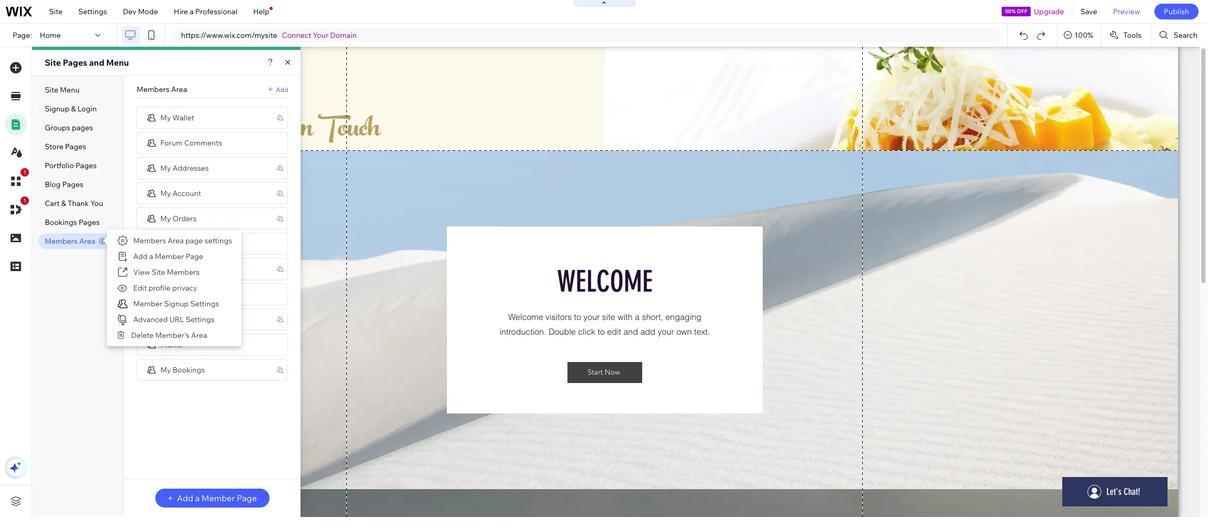 Task type: describe. For each thing, give the bounding box(es) containing it.
portfolio pages
[[45, 161, 97, 171]]

url
[[169, 315, 184, 325]]

members area page settings
[[133, 236, 232, 246]]

groups
[[45, 123, 70, 133]]

1 vertical spatial member
[[133, 300, 162, 309]]

members down bookings pages
[[45, 237, 78, 246]]

edit
[[133, 284, 147, 293]]

my wallet
[[160, 113, 194, 122]]

0 horizontal spatial add
[[133, 252, 147, 262]]

site for site
[[49, 7, 63, 16]]

my orders
[[160, 214, 197, 223]]

your
[[313, 31, 328, 40]]

forum for forum comments
[[160, 138, 183, 148]]

members up privacy
[[167, 268, 200, 277]]

https://www.wix.com/mysite connect your domain
[[181, 31, 357, 40]]

signup & login
[[45, 104, 97, 114]]

member's
[[155, 331, 189, 341]]

advanced
[[133, 315, 168, 325]]

pages for bookings
[[79, 218, 100, 227]]

wallet
[[173, 113, 194, 122]]

1 horizontal spatial signup
[[164, 300, 189, 309]]

comments
[[184, 138, 222, 148]]

settings left dev
[[78, 7, 107, 16]]

my for my account
[[160, 189, 171, 198]]

0 horizontal spatial bookings
[[45, 218, 77, 227]]

0 vertical spatial signup
[[45, 104, 69, 114]]

member signup settings
[[133, 300, 219, 309]]

publish
[[1164, 7, 1189, 16]]

member inside button
[[202, 494, 235, 504]]

members up 'view'
[[133, 236, 166, 246]]

store
[[45, 142, 63, 152]]

save button
[[1073, 0, 1105, 23]]

blog
[[45, 180, 61, 190]]

site menu
[[45, 85, 80, 95]]

view site members
[[133, 268, 200, 277]]

thank
[[68, 199, 89, 208]]

you
[[90, 199, 103, 208]]

hire
[[174, 7, 188, 16]]

& for signup
[[71, 104, 76, 114]]

addresses
[[173, 163, 209, 173]]

notifications
[[160, 315, 204, 325]]

my for my addresses
[[160, 163, 171, 173]]

preview
[[1113, 7, 1140, 16]]

my account
[[160, 189, 201, 198]]

0 horizontal spatial page
[[186, 252, 203, 262]]

members up my wallet
[[137, 85, 169, 94]]

home
[[40, 31, 61, 40]]

add a member page inside button
[[177, 494, 257, 504]]

advanced url settings
[[133, 315, 214, 325]]

search button
[[1151, 24, 1207, 47]]

domain
[[330, 31, 357, 40]]

pages for store
[[65, 142, 86, 152]]

my bookings
[[160, 366, 205, 375]]

followers
[[160, 239, 193, 249]]

dev
[[123, 7, 136, 16]]

area up my wallet
[[171, 85, 187, 94]]

orders
[[173, 214, 197, 223]]

my for my orders
[[160, 214, 171, 223]]

connect
[[282, 31, 311, 40]]

save
[[1080, 7, 1097, 16]]

area down the notifications
[[191, 331, 207, 341]]



Task type: locate. For each thing, give the bounding box(es) containing it.
1 vertical spatial menu
[[60, 85, 80, 95]]

0 horizontal spatial &
[[61, 199, 66, 208]]

1 vertical spatial &
[[61, 199, 66, 208]]

pages
[[63, 57, 87, 68], [65, 142, 86, 152], [76, 161, 97, 171], [62, 180, 83, 190], [79, 218, 100, 227]]

menu up signup & login
[[60, 85, 80, 95]]

forum for forum posts
[[160, 290, 183, 299]]

& for cart
[[61, 199, 66, 208]]

0 vertical spatial add
[[276, 86, 288, 93]]

settings
[[78, 7, 107, 16], [160, 265, 189, 274], [190, 300, 219, 309], [186, 315, 214, 325]]

privacy
[[172, 284, 197, 293]]

pages right portfolio
[[76, 161, 97, 171]]

50% off
[[1005, 8, 1027, 15]]

forum
[[160, 138, 183, 148], [160, 290, 183, 299]]

members area
[[137, 85, 187, 94], [45, 237, 95, 246]]

settings up edit profile privacy
[[160, 265, 189, 274]]

pages up cart & thank you
[[62, 180, 83, 190]]

1 horizontal spatial members area
[[137, 85, 187, 94]]

add a member page
[[133, 252, 203, 262], [177, 494, 257, 504]]

1 horizontal spatial menu
[[106, 57, 129, 68]]

my down profile
[[160, 366, 171, 375]]

0 vertical spatial forum
[[160, 138, 183, 148]]

forum comments
[[160, 138, 222, 148]]

a inside button
[[195, 494, 200, 504]]

signup
[[45, 104, 69, 114], [164, 300, 189, 309]]

pages for blog
[[62, 180, 83, 190]]

100% button
[[1058, 24, 1101, 47]]

members
[[137, 85, 169, 94], [133, 236, 166, 246], [45, 237, 78, 246], [167, 268, 200, 277]]

50%
[[1005, 8, 1016, 15]]

0 vertical spatial member
[[155, 252, 184, 262]]

a
[[190, 7, 194, 16], [149, 252, 153, 262], [195, 494, 200, 504]]

2 forum from the top
[[160, 290, 183, 299]]

1 vertical spatial a
[[149, 252, 153, 262]]

page
[[185, 236, 203, 246]]

& left login
[[71, 104, 76, 114]]

4 my from the top
[[160, 214, 171, 223]]

login
[[77, 104, 97, 114]]

mode
[[138, 7, 158, 16]]

1 my from the top
[[160, 113, 171, 122]]

member
[[155, 252, 184, 262], [133, 300, 162, 309], [202, 494, 235, 504]]

my for my wallet
[[160, 113, 171, 122]]

preview button
[[1105, 0, 1148, 23]]

groups pages
[[45, 123, 93, 133]]

my for my bookings
[[160, 366, 171, 375]]

help
[[253, 7, 269, 16]]

edit profile privacy
[[133, 284, 197, 293]]

off
[[1017, 8, 1027, 15]]

1 horizontal spatial page
[[237, 494, 257, 504]]

1 horizontal spatial add
[[177, 494, 193, 504]]

cart & thank you
[[45, 199, 103, 208]]

100%
[[1075, 31, 1093, 40]]

my left orders at top left
[[160, 214, 171, 223]]

page
[[186, 252, 203, 262], [237, 494, 257, 504]]

bookings pages
[[45, 218, 100, 227]]

2 vertical spatial add
[[177, 494, 193, 504]]

portfolio
[[45, 161, 74, 171]]

0 horizontal spatial signup
[[45, 104, 69, 114]]

my addresses
[[160, 163, 209, 173]]

tools button
[[1101, 24, 1151, 47]]

view
[[133, 268, 150, 277]]

site pages and menu
[[45, 57, 129, 68]]

0 horizontal spatial members area
[[45, 237, 95, 246]]

menu right and
[[106, 57, 129, 68]]

1 horizontal spatial bookings
[[173, 366, 205, 375]]

search
[[1174, 31, 1198, 40]]

pages up portfolio pages
[[65, 142, 86, 152]]

cart
[[45, 199, 60, 208]]

1 horizontal spatial a
[[190, 7, 194, 16]]

site down home
[[45, 57, 61, 68]]

site up signup & login
[[45, 85, 58, 95]]

account
[[173, 189, 201, 198]]

& right the cart
[[61, 199, 66, 208]]

forum up member signup settings
[[160, 290, 183, 299]]

0 horizontal spatial a
[[149, 252, 153, 262]]

bookings down profile
[[173, 366, 205, 375]]

area
[[171, 85, 187, 94], [168, 236, 184, 246], [79, 237, 95, 246], [191, 331, 207, 341]]

1 vertical spatial add
[[133, 252, 147, 262]]

posts
[[184, 290, 203, 299]]

2 horizontal spatial add
[[276, 86, 288, 93]]

1 vertical spatial page
[[237, 494, 257, 504]]

add inside button
[[177, 494, 193, 504]]

my left wallet
[[160, 113, 171, 122]]

blog pages
[[45, 180, 83, 190]]

area down bookings pages
[[79, 237, 95, 246]]

page inside button
[[237, 494, 257, 504]]

1 horizontal spatial &
[[71, 104, 76, 114]]

site for site menu
[[45, 85, 58, 95]]

0 vertical spatial menu
[[106, 57, 129, 68]]

menu
[[106, 57, 129, 68], [60, 85, 80, 95]]

0 vertical spatial add a member page
[[133, 252, 203, 262]]

members area down bookings pages
[[45, 237, 95, 246]]

profile
[[149, 284, 171, 293]]

delete
[[131, 331, 154, 341]]

site
[[49, 7, 63, 16], [45, 57, 61, 68], [45, 85, 58, 95], [152, 268, 165, 277]]

forum posts
[[160, 290, 203, 299]]

&
[[71, 104, 76, 114], [61, 199, 66, 208]]

0 vertical spatial a
[[190, 7, 194, 16]]

2 horizontal spatial a
[[195, 494, 200, 504]]

0 vertical spatial bookings
[[45, 218, 77, 227]]

tools
[[1123, 31, 1141, 40]]

site up home
[[49, 7, 63, 16]]

settings down the posts
[[190, 300, 219, 309]]

pages left and
[[63, 57, 87, 68]]

bookings
[[45, 218, 77, 227], [173, 366, 205, 375]]

upgrade
[[1034, 7, 1064, 16]]

bookings down the cart
[[45, 218, 77, 227]]

1 vertical spatial add a member page
[[177, 494, 257, 504]]

2 vertical spatial a
[[195, 494, 200, 504]]

my left account
[[160, 189, 171, 198]]

pages
[[72, 123, 93, 133]]

1 vertical spatial signup
[[164, 300, 189, 309]]

delete member's area
[[131, 331, 207, 341]]

1 forum from the top
[[160, 138, 183, 148]]

2 my from the top
[[160, 163, 171, 173]]

members area up my wallet
[[137, 85, 187, 94]]

0 vertical spatial &
[[71, 104, 76, 114]]

site up the profile
[[152, 268, 165, 277]]

0 vertical spatial page
[[186, 252, 203, 262]]

0 horizontal spatial menu
[[60, 85, 80, 95]]

professional
[[195, 7, 237, 16]]

area left the page
[[168, 236, 184, 246]]

site for site pages and menu
[[45, 57, 61, 68]]

profile
[[160, 340, 182, 350]]

2 vertical spatial member
[[202, 494, 235, 504]]

3 my from the top
[[160, 189, 171, 198]]

1 vertical spatial members area
[[45, 237, 95, 246]]

settings
[[205, 236, 232, 246]]

0 vertical spatial members area
[[137, 85, 187, 94]]

my
[[160, 113, 171, 122], [160, 163, 171, 173], [160, 189, 171, 198], [160, 214, 171, 223], [160, 366, 171, 375]]

1 vertical spatial forum
[[160, 290, 183, 299]]

https://www.wix.com/mysite
[[181, 31, 277, 40]]

signup down the forum posts
[[164, 300, 189, 309]]

hire a professional
[[174, 7, 237, 16]]

my left 'addresses' at left top
[[160, 163, 171, 173]]

and
[[89, 57, 104, 68]]

forum down my wallet
[[160, 138, 183, 148]]

store pages
[[45, 142, 86, 152]]

publish button
[[1154, 4, 1199, 19]]

add
[[276, 86, 288, 93], [133, 252, 147, 262], [177, 494, 193, 504]]

pages for portfolio
[[76, 161, 97, 171]]

dev mode
[[123, 7, 158, 16]]

pages for site
[[63, 57, 87, 68]]

1 vertical spatial bookings
[[173, 366, 205, 375]]

5 my from the top
[[160, 366, 171, 375]]

signup up groups
[[45, 104, 69, 114]]

pages down you
[[79, 218, 100, 227]]

settings right url
[[186, 315, 214, 325]]

add a member page button
[[155, 490, 269, 509]]



Task type: vqa. For each thing, say whether or not it's contained in the screenshot.
the middle A
yes



